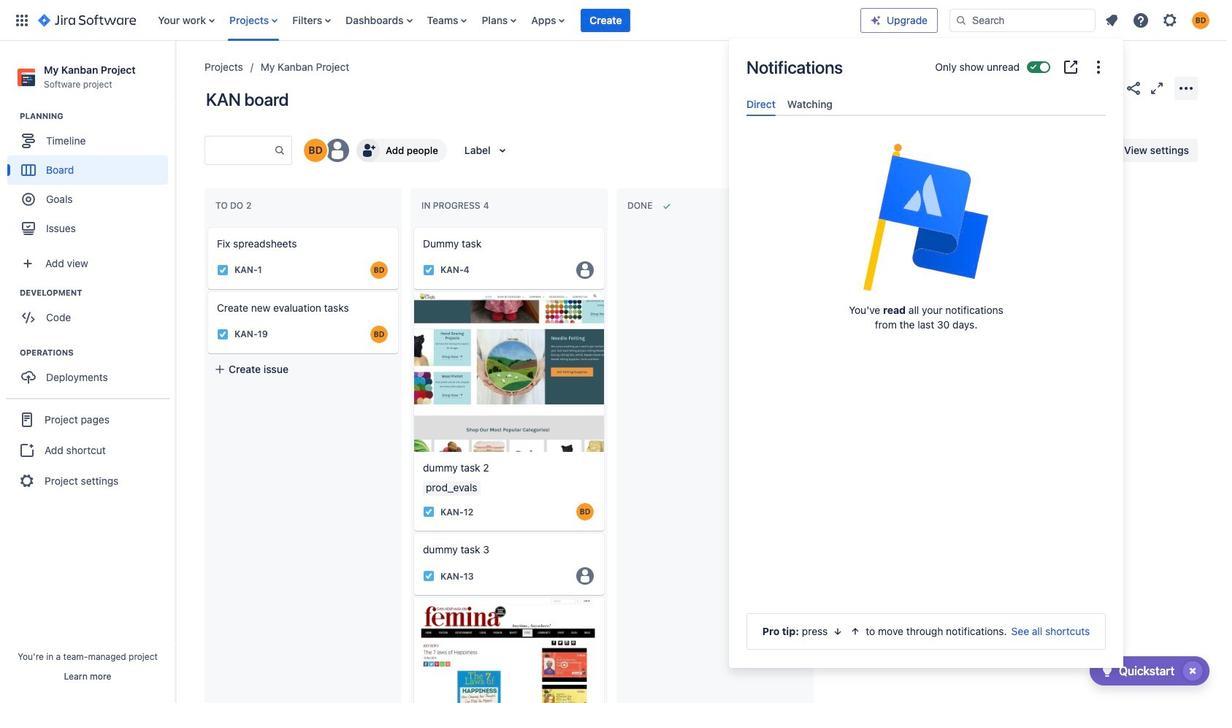 Task type: vqa. For each thing, say whether or not it's contained in the screenshot.
first Add reaction image from the bottom of the page
no



Task type: describe. For each thing, give the bounding box(es) containing it.
1 horizontal spatial list
[[1099, 7, 1219, 33]]

arrow up image
[[850, 626, 862, 638]]

operations image
[[2, 344, 20, 362]]

heading for group related to planning icon
[[20, 110, 175, 122]]

sidebar element
[[0, 41, 175, 704]]

task image
[[423, 264, 435, 276]]

star kan board image
[[1102, 79, 1119, 97]]

in progress element
[[422, 200, 492, 211]]

heading for group for operations image
[[20, 347, 175, 359]]

open notifications in a new tab image
[[1062, 58, 1080, 76]]

sidebar navigation image
[[159, 58, 191, 88]]

group for operations image
[[7, 347, 175, 397]]

0 horizontal spatial list
[[151, 0, 861, 41]]

dismiss quickstart image
[[1181, 660, 1205, 683]]

group for the development image
[[7, 287, 175, 337]]

to do element
[[216, 200, 255, 211]]

heading for group corresponding to the development image
[[20, 287, 175, 299]]

appswitcher icon image
[[13, 11, 31, 29]]

import image
[[928, 142, 946, 159]]

primary element
[[9, 0, 861, 41]]



Task type: locate. For each thing, give the bounding box(es) containing it.
group for planning icon
[[7, 110, 175, 248]]

notifications image
[[1103, 11, 1121, 29]]

banner
[[0, 0, 1228, 41]]

None search field
[[950, 8, 1096, 32]]

task image
[[217, 264, 229, 276], [217, 329, 229, 340], [423, 507, 435, 518], [423, 571, 435, 583]]

tab list
[[741, 92, 1112, 116]]

goal image
[[22, 193, 35, 206]]

heading
[[20, 110, 175, 122], [20, 287, 175, 299], [20, 347, 175, 359]]

your profile and settings image
[[1192, 11, 1210, 29]]

planning image
[[2, 108, 20, 125]]

2 vertical spatial heading
[[20, 347, 175, 359]]

Search this board text field
[[205, 137, 274, 164]]

add people image
[[359, 142, 377, 159]]

more image
[[1090, 58, 1108, 76]]

dialog
[[729, 38, 1124, 669]]

development image
[[2, 284, 20, 302]]

2 heading from the top
[[20, 287, 175, 299]]

jira software image
[[38, 11, 136, 29], [38, 11, 136, 29]]

3 heading from the top
[[20, 347, 175, 359]]

help image
[[1133, 11, 1150, 29]]

1 heading from the top
[[20, 110, 175, 122]]

tab panel
[[741, 116, 1112, 129]]

arrow down image
[[832, 626, 844, 638]]

list
[[151, 0, 861, 41], [1099, 7, 1219, 33]]

group
[[7, 110, 175, 248], [7, 287, 175, 337], [7, 347, 175, 397], [6, 398, 170, 502]]

0 vertical spatial heading
[[20, 110, 175, 122]]

list item
[[581, 0, 631, 41]]

enter full screen image
[[1149, 79, 1166, 97]]

Search field
[[950, 8, 1096, 32]]

create issue image
[[198, 218, 216, 235], [404, 218, 422, 235], [404, 282, 422, 300], [404, 524, 422, 542]]

settings image
[[1162, 11, 1179, 29]]

more actions image
[[1178, 79, 1195, 97]]

1 vertical spatial heading
[[20, 287, 175, 299]]

search image
[[956, 14, 967, 26]]



